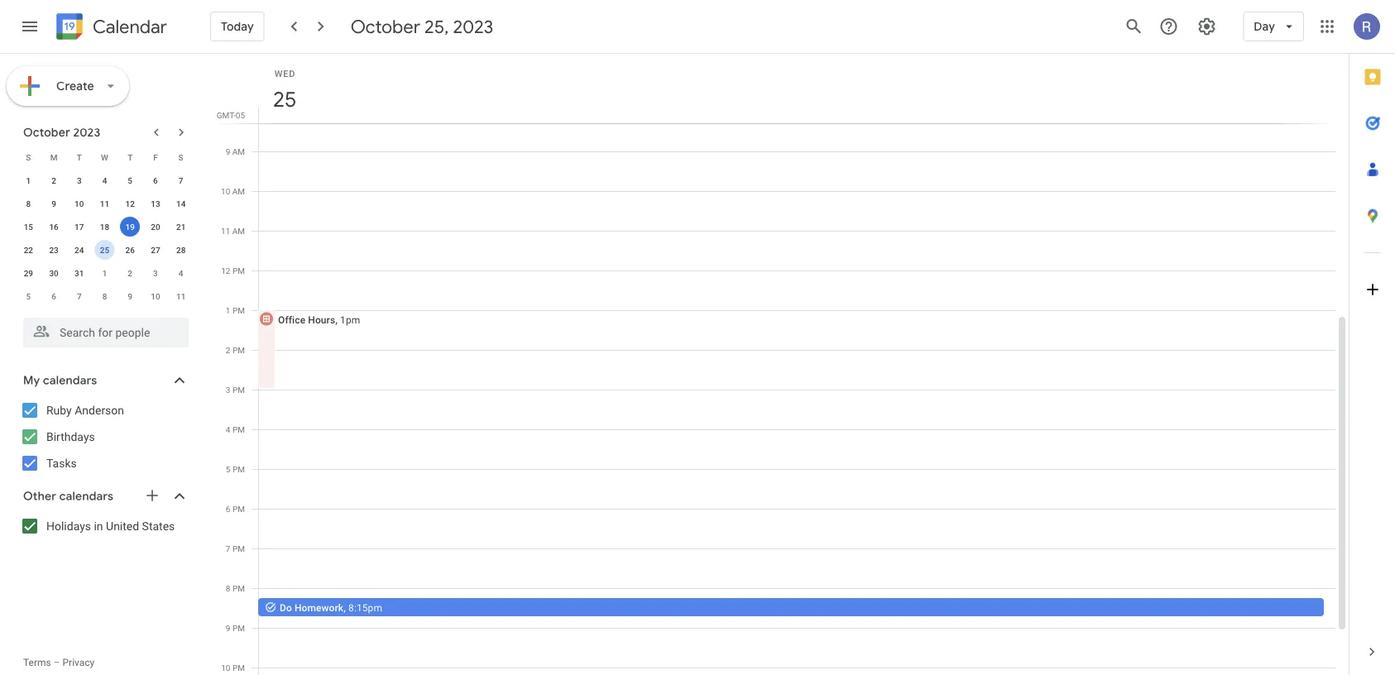 Task type: describe. For each thing, give the bounding box(es) containing it.
05
[[236, 110, 245, 120]]

november 4 element
[[171, 263, 191, 283]]

november 11 element
[[171, 286, 191, 306]]

3 for 3 pm
[[226, 385, 230, 395]]

terms
[[23, 657, 51, 669]]

1 horizontal spatial 5
[[128, 175, 132, 185]]

other calendars
[[23, 489, 113, 504]]

20 element
[[146, 217, 165, 237]]

17 element
[[69, 217, 89, 237]]

4 for 4 pm
[[226, 425, 230, 435]]

, for homework
[[344, 602, 346, 614]]

9 pm
[[226, 623, 245, 633]]

0 vertical spatial 7
[[179, 175, 183, 185]]

1 pm
[[226, 305, 245, 315]]

28 element
[[171, 240, 191, 260]]

24
[[75, 245, 84, 255]]

do
[[280, 602, 292, 614]]

2 s from the left
[[178, 152, 183, 162]]

10 am
[[221, 186, 245, 196]]

1pm
[[340, 314, 360, 326]]

row group containing 1
[[16, 169, 194, 308]]

17
[[75, 222, 84, 232]]

other
[[23, 489, 56, 504]]

calendar heading
[[89, 15, 167, 38]]

tasks
[[46, 456, 77, 470]]

Search for people text field
[[33, 318, 179, 348]]

11 for 11 element
[[100, 199, 109, 209]]

my calendars list
[[3, 397, 205, 477]]

0 vertical spatial 8
[[26, 199, 31, 209]]

today
[[221, 19, 254, 34]]

9 for 9 pm
[[226, 623, 230, 633]]

9 am
[[226, 146, 245, 156]]

10 for 10 pm
[[221, 663, 230, 673]]

terms link
[[23, 657, 51, 669]]

27
[[151, 245, 160, 255]]

11 element
[[95, 194, 115, 214]]

9 up 16 element
[[51, 199, 56, 209]]

13
[[151, 199, 160, 209]]

calendar element
[[53, 10, 167, 46]]

–
[[54, 657, 60, 669]]

13 element
[[146, 194, 165, 214]]

november 7 element
[[69, 286, 89, 306]]

ruby anderson
[[46, 403, 124, 417]]

10 pm
[[221, 663, 245, 673]]

row containing s
[[16, 146, 194, 169]]

row containing 22
[[16, 238, 194, 262]]

pm for 9 pm
[[233, 623, 245, 633]]

22
[[24, 245, 33, 255]]

row containing 5
[[16, 285, 194, 308]]

0 vertical spatial 2023
[[453, 15, 494, 38]]

add other calendars image
[[144, 488, 161, 504]]

hours
[[308, 314, 335, 326]]

gmt-05
[[217, 110, 245, 120]]

19 cell
[[117, 215, 143, 238]]

november 2 element
[[120, 263, 140, 283]]

5 for 5 pm
[[226, 464, 230, 474]]

6 pm
[[226, 504, 245, 514]]

11 for 11 am
[[221, 226, 230, 236]]

4 pm
[[226, 425, 245, 435]]

calendar
[[93, 15, 167, 38]]

26
[[125, 245, 135, 255]]

23
[[49, 245, 59, 255]]

pm for 2 pm
[[233, 345, 245, 355]]

20
[[151, 222, 160, 232]]

25 inside wed 25
[[272, 86, 295, 113]]

november 6 element
[[44, 286, 64, 306]]

8 pm
[[226, 584, 245, 593]]

15 element
[[18, 217, 38, 237]]

settings menu image
[[1197, 17, 1217, 36]]

do homework , 8:15pm
[[280, 602, 382, 614]]

privacy link
[[63, 657, 95, 669]]

am for 10 am
[[232, 186, 245, 196]]

october for october 25, 2023
[[351, 15, 420, 38]]

1 for november 1 element
[[102, 268, 107, 278]]

2 pm
[[226, 345, 245, 355]]

november 9 element
[[120, 286, 140, 306]]

pm for 4 pm
[[233, 425, 245, 435]]

november 8 element
[[95, 286, 115, 306]]

3 for november 3 element
[[153, 268, 158, 278]]

october 2023
[[23, 125, 100, 140]]

11 am
[[221, 226, 245, 236]]

9 for 'november 9' element
[[128, 291, 132, 301]]

30 element
[[44, 263, 64, 283]]

6 for 6 pm
[[226, 504, 230, 514]]

25 cell
[[92, 238, 117, 262]]

25,
[[425, 15, 449, 38]]

pm for 8 pm
[[233, 584, 245, 593]]

my
[[23, 373, 40, 388]]

7 pm
[[226, 544, 245, 554]]

21 element
[[171, 217, 191, 237]]

row containing 1
[[16, 169, 194, 192]]

12 element
[[120, 194, 140, 214]]

0 horizontal spatial 2
[[51, 175, 56, 185]]

8 for 'november 8' element
[[102, 291, 107, 301]]

november 1 element
[[95, 263, 115, 283]]

0 horizontal spatial 2023
[[73, 125, 100, 140]]

november 10 element
[[146, 286, 165, 306]]

21
[[176, 222, 186, 232]]

22 element
[[18, 240, 38, 260]]

12 pm
[[221, 266, 245, 276]]

25 grid
[[212, 54, 1349, 675]]

november 3 element
[[146, 263, 165, 283]]

m
[[50, 152, 57, 162]]

16 element
[[44, 217, 64, 237]]

calendars for my calendars
[[43, 373, 97, 388]]

2 for 2 pm
[[226, 345, 230, 355]]



Task type: locate. For each thing, give the bounding box(es) containing it.
8
[[26, 199, 31, 209], [102, 291, 107, 301], [226, 584, 230, 593]]

october left 25,
[[351, 15, 420, 38]]

pm down 6 pm
[[233, 544, 245, 554]]

2 up 'november 9' element
[[128, 268, 132, 278]]

0 vertical spatial 12
[[125, 199, 135, 209]]

9 up 10 pm
[[226, 623, 230, 633]]

12 for 12 pm
[[221, 266, 230, 276]]

25 element
[[95, 240, 115, 260]]

2 horizontal spatial 7
[[226, 544, 230, 554]]

1 horizontal spatial 2023
[[453, 15, 494, 38]]

5 inside grid
[[226, 464, 230, 474]]

11 up 18
[[100, 199, 109, 209]]

2 vertical spatial 6
[[226, 504, 230, 514]]

2 horizontal spatial 3
[[226, 385, 230, 395]]

1 vertical spatial 6
[[51, 291, 56, 301]]

11 pm from the top
[[233, 663, 245, 673]]

0 vertical spatial 4
[[102, 175, 107, 185]]

6 inside 25 grid
[[226, 504, 230, 514]]

october for october 2023
[[23, 125, 70, 140]]

25 column header
[[258, 54, 1336, 123]]

1 vertical spatial 7
[[77, 291, 82, 301]]

birthdays
[[46, 430, 95, 444]]

november 5 element
[[18, 286, 38, 306]]

7 for 7 pm
[[226, 544, 230, 554]]

1 pm from the top
[[233, 266, 245, 276]]

12 down 11 am
[[221, 266, 230, 276]]

pm down 4 pm
[[233, 464, 245, 474]]

9 down gmt-
[[226, 146, 230, 156]]

in
[[94, 519, 103, 533]]

holidays in united states
[[46, 519, 175, 533]]

4 inside 25 grid
[[226, 425, 230, 435]]

11 inside 25 grid
[[221, 226, 230, 236]]

7 down 6 pm
[[226, 544, 230, 554]]

5 row from the top
[[16, 238, 194, 262]]

1 horizontal spatial 11
[[176, 291, 186, 301]]

pm down 7 pm
[[233, 584, 245, 593]]

pm for 3 pm
[[233, 385, 245, 395]]

1 vertical spatial 2
[[128, 268, 132, 278]]

1 row from the top
[[16, 146, 194, 169]]

0 horizontal spatial 11
[[100, 199, 109, 209]]

1 down 12 pm
[[226, 305, 230, 315]]

29
[[24, 268, 33, 278]]

my calendars button
[[3, 367, 205, 394]]

0 horizontal spatial 6
[[51, 291, 56, 301]]

calendars up in
[[59, 489, 113, 504]]

1 inside 25 grid
[[226, 305, 230, 315]]

0 vertical spatial 1
[[26, 175, 31, 185]]

2 horizontal spatial 5
[[226, 464, 230, 474]]

11
[[100, 199, 109, 209], [221, 226, 230, 236], [176, 291, 186, 301]]

0 horizontal spatial 12
[[125, 199, 135, 209]]

25 inside cell
[[100, 245, 109, 255]]

4 for november 4 element
[[179, 268, 183, 278]]

3 up november 10 element
[[153, 268, 158, 278]]

row down november 1 element
[[16, 285, 194, 308]]

pm down 8 pm
[[233, 623, 245, 633]]

30
[[49, 268, 59, 278]]

31
[[75, 268, 84, 278]]

2 vertical spatial 5
[[226, 464, 230, 474]]

1 horizontal spatial 6
[[153, 175, 158, 185]]

1 horizontal spatial 3
[[153, 268, 158, 278]]

0 horizontal spatial 4
[[102, 175, 107, 185]]

privacy
[[63, 657, 95, 669]]

3 up 10 element
[[77, 175, 82, 185]]

1 vertical spatial 25
[[100, 245, 109, 255]]

row
[[16, 146, 194, 169], [16, 169, 194, 192], [16, 192, 194, 215], [16, 215, 194, 238], [16, 238, 194, 262], [16, 262, 194, 285], [16, 285, 194, 308]]

31 element
[[69, 263, 89, 283]]

4 row from the top
[[16, 215, 194, 238]]

0 horizontal spatial 5
[[26, 291, 31, 301]]

1 vertical spatial 5
[[26, 291, 31, 301]]

am down 05
[[232, 146, 245, 156]]

0 horizontal spatial ,
[[335, 314, 338, 326]]

row containing 15
[[16, 215, 194, 238]]

pm down 3 pm
[[233, 425, 245, 435]]

0 vertical spatial 5
[[128, 175, 132, 185]]

9 pm from the top
[[233, 584, 245, 593]]

8 down 7 pm
[[226, 584, 230, 593]]

pm for 10 pm
[[233, 663, 245, 673]]

today button
[[210, 7, 265, 46]]

2 vertical spatial 7
[[226, 544, 230, 554]]

10 element
[[69, 194, 89, 214]]

tab list
[[1350, 54, 1395, 629]]

s left m
[[26, 152, 31, 162]]

0 vertical spatial 11
[[100, 199, 109, 209]]

row down 11 element
[[16, 215, 194, 238]]

0 vertical spatial 6
[[153, 175, 158, 185]]

states
[[142, 519, 175, 533]]

october
[[351, 15, 420, 38], [23, 125, 70, 140]]

2 vertical spatial 8
[[226, 584, 230, 593]]

10 down 9 pm
[[221, 663, 230, 673]]

pm for 1 pm
[[233, 305, 245, 315]]

1 vertical spatial 12
[[221, 266, 230, 276]]

1 vertical spatial 11
[[221, 226, 230, 236]]

wed
[[274, 68, 296, 79]]

pm for 7 pm
[[233, 544, 245, 554]]

row up 'november 8' element
[[16, 262, 194, 285]]

1 horizontal spatial ,
[[344, 602, 346, 614]]

6 down 30 element
[[51, 291, 56, 301]]

27 element
[[146, 240, 165, 260]]

main drawer image
[[20, 17, 40, 36]]

11 for november 11 element
[[176, 291, 186, 301]]

s right 'f'
[[178, 152, 183, 162]]

1 horizontal spatial 7
[[179, 175, 183, 185]]

october 25, 2023
[[351, 15, 494, 38]]

0 horizontal spatial 8
[[26, 199, 31, 209]]

0 horizontal spatial 3
[[77, 175, 82, 185]]

2 vertical spatial am
[[232, 226, 245, 236]]

1 up 15 "element"
[[26, 175, 31, 185]]

1 vertical spatial 8
[[102, 291, 107, 301]]

pm for 6 pm
[[233, 504, 245, 514]]

wed 25
[[272, 68, 296, 113]]

2023 down create in the left top of the page
[[73, 125, 100, 140]]

calendars
[[43, 373, 97, 388], [59, 489, 113, 504]]

0 vertical spatial october
[[351, 15, 420, 38]]

6 pm from the top
[[233, 464, 245, 474]]

26 element
[[120, 240, 140, 260]]

7 up 14 element
[[179, 175, 183, 185]]

16
[[49, 222, 59, 232]]

2 t from the left
[[128, 152, 133, 162]]

, left 1pm
[[335, 314, 338, 326]]

25 down 18
[[100, 245, 109, 255]]

ruby
[[46, 403, 72, 417]]

pm down 9 pm
[[233, 663, 245, 673]]

0 horizontal spatial 7
[[77, 291, 82, 301]]

24 element
[[69, 240, 89, 260]]

1 horizontal spatial s
[[178, 152, 183, 162]]

19, today element
[[120, 217, 140, 237]]

2 horizontal spatial 6
[[226, 504, 230, 514]]

s
[[26, 152, 31, 162], [178, 152, 183, 162]]

1 vertical spatial am
[[232, 186, 245, 196]]

2 horizontal spatial 11
[[221, 226, 230, 236]]

6 row from the top
[[16, 262, 194, 285]]

1 vertical spatial ,
[[344, 602, 346, 614]]

11 down november 4 element
[[176, 291, 186, 301]]

1 vertical spatial 1
[[102, 268, 107, 278]]

5
[[128, 175, 132, 185], [26, 291, 31, 301], [226, 464, 230, 474]]

4 down 3 pm
[[226, 425, 230, 435]]

12 inside 25 grid
[[221, 266, 230, 276]]

7 for 'november 7' element
[[77, 291, 82, 301]]

7
[[179, 175, 183, 185], [77, 291, 82, 301], [226, 544, 230, 554]]

2 for november 2 element
[[128, 268, 132, 278]]

0 vertical spatial ,
[[335, 314, 338, 326]]

0 vertical spatial 3
[[77, 175, 82, 185]]

office
[[278, 314, 306, 326]]

t left 'f'
[[128, 152, 133, 162]]

12 inside "element"
[[125, 199, 135, 209]]

row group
[[16, 169, 194, 308]]

1 horizontal spatial 12
[[221, 266, 230, 276]]

am up 12 pm
[[232, 226, 245, 236]]

1 vertical spatial 4
[[179, 268, 183, 278]]

8 inside 25 grid
[[226, 584, 230, 593]]

pm for 5 pm
[[233, 464, 245, 474]]

2 down m
[[51, 175, 56, 185]]

0 horizontal spatial 25
[[100, 245, 109, 255]]

, left 8:15pm
[[344, 602, 346, 614]]

october 2023 grid
[[16, 146, 194, 308]]

14 element
[[171, 194, 191, 214]]

2 row from the top
[[16, 169, 194, 192]]

8 down november 1 element
[[102, 291, 107, 301]]

5 for november 5 element
[[26, 291, 31, 301]]

2 horizontal spatial 4
[[226, 425, 230, 435]]

5 down 4 pm
[[226, 464, 230, 474]]

12
[[125, 199, 135, 209], [221, 266, 230, 276]]

6 for "november 6" element
[[51, 291, 56, 301]]

2 inside grid
[[226, 345, 230, 355]]

am for 9 am
[[232, 146, 245, 156]]

0 vertical spatial am
[[232, 146, 245, 156]]

1 horizontal spatial 1
[[102, 268, 107, 278]]

pm up 4 pm
[[233, 385, 245, 395]]

10
[[221, 186, 230, 196], [75, 199, 84, 209], [151, 291, 160, 301], [221, 663, 230, 673]]

0 horizontal spatial october
[[23, 125, 70, 140]]

6
[[153, 175, 158, 185], [51, 291, 56, 301], [226, 504, 230, 514]]

1 horizontal spatial 4
[[179, 268, 183, 278]]

4 up 11 element
[[102, 175, 107, 185]]

2023 right 25,
[[453, 15, 494, 38]]

pm up 1 pm
[[233, 266, 245, 276]]

1 vertical spatial 2023
[[73, 125, 100, 140]]

2 vertical spatial 3
[[226, 385, 230, 395]]

2023
[[453, 15, 494, 38], [73, 125, 100, 140]]

2 vertical spatial 11
[[176, 291, 186, 301]]

0 horizontal spatial s
[[26, 152, 31, 162]]

5 down 29 'element'
[[26, 291, 31, 301]]

18
[[100, 222, 109, 232]]

15
[[24, 222, 33, 232]]

calendars for other calendars
[[59, 489, 113, 504]]

10 up 11 am
[[221, 186, 230, 196]]

4
[[102, 175, 107, 185], [179, 268, 183, 278], [226, 425, 230, 435]]

3 pm from the top
[[233, 345, 245, 355]]

0 vertical spatial 25
[[272, 86, 295, 113]]

1 horizontal spatial october
[[351, 15, 420, 38]]

2 horizontal spatial 8
[[226, 584, 230, 593]]

11 down '10 am' at the left top of page
[[221, 226, 230, 236]]

10 down november 3 element
[[151, 291, 160, 301]]

pm for 12 pm
[[233, 266, 245, 276]]

10 for november 10 element
[[151, 291, 160, 301]]

0 vertical spatial 2
[[51, 175, 56, 185]]

3 am from the top
[[232, 226, 245, 236]]

create button
[[7, 66, 129, 106]]

2 vertical spatial 4
[[226, 425, 230, 435]]

row down w
[[16, 169, 194, 192]]

4 pm from the top
[[233, 385, 245, 395]]

1
[[26, 175, 31, 185], [102, 268, 107, 278], [226, 305, 230, 315]]

am for 11 am
[[232, 226, 245, 236]]

28
[[176, 245, 186, 255]]

1 t from the left
[[77, 152, 82, 162]]

anderson
[[75, 403, 124, 417]]

1 horizontal spatial 8
[[102, 291, 107, 301]]

am down 9 am
[[232, 186, 245, 196]]

7 down '31' element
[[77, 291, 82, 301]]

1 up 'november 8' element
[[102, 268, 107, 278]]

5 pm
[[226, 464, 245, 474]]

united
[[106, 519, 139, 533]]

t
[[77, 152, 82, 162], [128, 152, 133, 162]]

gmt-
[[217, 110, 236, 120]]

10 for 10 am
[[221, 186, 230, 196]]

9 for 9 am
[[226, 146, 230, 156]]

1 horizontal spatial t
[[128, 152, 133, 162]]

12 up 19
[[125, 199, 135, 209]]

10 up 17
[[75, 199, 84, 209]]

my calendars
[[23, 373, 97, 388]]

row up "18" element
[[16, 192, 194, 215]]

3 row from the top
[[16, 192, 194, 215]]

7 pm from the top
[[233, 504, 245, 514]]

25 down wed at the left of page
[[272, 86, 295, 113]]

19
[[125, 222, 135, 232]]

2 am from the top
[[232, 186, 245, 196]]

0 horizontal spatial t
[[77, 152, 82, 162]]

2 pm from the top
[[233, 305, 245, 315]]

3
[[77, 175, 82, 185], [153, 268, 158, 278], [226, 385, 230, 395]]

10 for 10 element
[[75, 199, 84, 209]]

row containing 29
[[16, 262, 194, 285]]

holidays
[[46, 519, 91, 533]]

9 down november 2 element
[[128, 291, 132, 301]]

1 vertical spatial october
[[23, 125, 70, 140]]

t right m
[[77, 152, 82, 162]]

homework
[[295, 602, 344, 614]]

october up m
[[23, 125, 70, 140]]

5 pm from the top
[[233, 425, 245, 435]]

7 row from the top
[[16, 285, 194, 308]]

f
[[153, 152, 158, 162]]

office hours , 1pm
[[278, 314, 360, 326]]

row containing 8
[[16, 192, 194, 215]]

3 up 4 pm
[[226, 385, 230, 395]]

7 inside 25 grid
[[226, 544, 230, 554]]

8:15pm
[[349, 602, 382, 614]]

wednesday, october 25 element
[[266, 80, 304, 118]]

3 inside 25 grid
[[226, 385, 230, 395]]

calendars inside dropdown button
[[43, 373, 97, 388]]

w
[[101, 152, 108, 162]]

day
[[1254, 19, 1275, 34]]

8 for 8 pm
[[226, 584, 230, 593]]

1 vertical spatial calendars
[[59, 489, 113, 504]]

1 horizontal spatial 2
[[128, 268, 132, 278]]

pm
[[233, 266, 245, 276], [233, 305, 245, 315], [233, 345, 245, 355], [233, 385, 245, 395], [233, 425, 245, 435], [233, 464, 245, 474], [233, 504, 245, 514], [233, 544, 245, 554], [233, 584, 245, 593], [233, 623, 245, 633], [233, 663, 245, 673]]

calendars inside dropdown button
[[59, 489, 113, 504]]

other calendars button
[[3, 483, 205, 510]]

row up 11 element
[[16, 146, 194, 169]]

6 up 7 pm
[[226, 504, 230, 514]]

pm up 7 pm
[[233, 504, 245, 514]]

2
[[51, 175, 56, 185], [128, 268, 132, 278], [226, 345, 230, 355]]

pm down 1 pm
[[233, 345, 245, 355]]

3 pm
[[226, 385, 245, 395]]

2 vertical spatial 2
[[226, 345, 230, 355]]

,
[[335, 314, 338, 326], [344, 602, 346, 614]]

create
[[56, 79, 94, 94]]

2 vertical spatial 1
[[226, 305, 230, 315]]

23 element
[[44, 240, 64, 260]]

10 pm from the top
[[233, 623, 245, 633]]

6 down 'f'
[[153, 175, 158, 185]]

4 up november 11 element
[[179, 268, 183, 278]]

0 vertical spatial calendars
[[43, 373, 97, 388]]

2 down 1 pm
[[226, 345, 230, 355]]

, for hours
[[335, 314, 338, 326]]

None search field
[[0, 311, 205, 348]]

5 up 12 "element"
[[128, 175, 132, 185]]

am
[[232, 146, 245, 156], [232, 186, 245, 196], [232, 226, 245, 236]]

row down "18" element
[[16, 238, 194, 262]]

pm up "2 pm"
[[233, 305, 245, 315]]

8 pm from the top
[[233, 544, 245, 554]]

1 for 1 pm
[[226, 305, 230, 315]]

29 element
[[18, 263, 38, 283]]

2 horizontal spatial 2
[[226, 345, 230, 355]]

8 up 15 "element"
[[26, 199, 31, 209]]

12 for 12
[[125, 199, 135, 209]]

1 s from the left
[[26, 152, 31, 162]]

9
[[226, 146, 230, 156], [51, 199, 56, 209], [128, 291, 132, 301], [226, 623, 230, 633]]

terms – privacy
[[23, 657, 95, 669]]

day button
[[1243, 7, 1304, 46]]

1 horizontal spatial 25
[[272, 86, 295, 113]]

0 horizontal spatial 1
[[26, 175, 31, 185]]

18 element
[[95, 217, 115, 237]]

2 horizontal spatial 1
[[226, 305, 230, 315]]

calendars up ruby
[[43, 373, 97, 388]]

14
[[176, 199, 186, 209]]

1 am from the top
[[232, 146, 245, 156]]

25
[[272, 86, 295, 113], [100, 245, 109, 255]]

1 vertical spatial 3
[[153, 268, 158, 278]]



Task type: vqa. For each thing, say whether or not it's contained in the screenshot.


